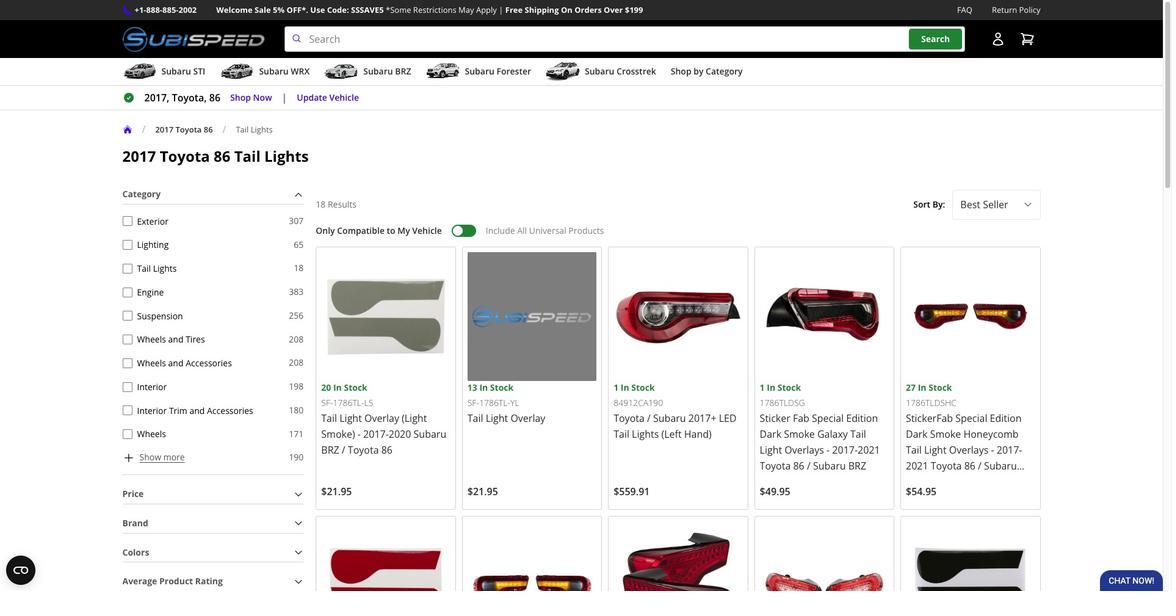 Task type: describe. For each thing, give the bounding box(es) containing it.
edition inside 27 in stock 1786tldshc stickerfab special edition dark smoke honeycomb tail light overlays - 2017- 2021 toyota 86 / subaru brz
[[990, 412, 1022, 425]]

208 for wheels and accessories
[[289, 357, 304, 369]]

honeycomb
[[964, 428, 1019, 441]]

2017 toyota 86 tail lights
[[122, 146, 309, 166]]

universal
[[529, 225, 567, 236]]

and for accessories
[[168, 357, 184, 369]]

search
[[922, 33, 950, 45]]

$49.95
[[760, 485, 791, 498]]

sf- for tail light overlay
[[468, 397, 479, 409]]

a subaru wrx thumbnail image image
[[220, 62, 254, 81]]

interior for interior
[[137, 381, 167, 393]]

$21.95 for tail light overlay
[[468, 485, 498, 498]]

5%
[[273, 4, 285, 15]]

toyota inside "20 in stock sf-1786tl-ls tail light overlay (light smoke) - 2017-2020 subaru brz / toyota 86"
[[348, 443, 379, 457]]

welcome sale 5% off*. use code: sssave5
[[216, 4, 384, 15]]

1 for toyota / subaru 2017+ led tail lights (left hand)
[[614, 382, 619, 393]]

compatible
[[337, 225, 385, 236]]

overlays inside 1 in stock 1786tldsg sticker fab special edition dark smoke galaxy tail light overlays - 2017-2021 toyota 86 / subaru brz
[[785, 443, 824, 457]]

2020
[[389, 428, 411, 441]]

Lighting button
[[122, 240, 132, 250]]

Interior button
[[122, 382, 132, 392]]

subaru left forester
[[465, 65, 495, 77]]

light inside 13 in stock sf-1786tl-yl tail light overlay
[[486, 412, 508, 425]]

and for tires
[[168, 334, 184, 345]]

+1-888-885-2002 link
[[135, 4, 197, 17]]

3 wheels from the top
[[137, 428, 166, 440]]

code:
[[327, 4, 349, 15]]

86 up 2017 toyota 86 tail lights
[[204, 124, 213, 135]]

category
[[706, 65, 743, 77]]

18 for 18 results
[[316, 198, 326, 210]]

light inside 1 in stock 1786tldsg sticker fab special edition dark smoke galaxy tail light overlays - 2017-2021 toyota 86 / subaru brz
[[760, 443, 783, 457]]

category
[[122, 188, 161, 200]]

Engine button
[[122, 287, 132, 297]]

more
[[163, 452, 185, 463]]

exterior
[[137, 215, 168, 227]]

policy
[[1020, 4, 1041, 15]]

0 vertical spatial tail lights
[[236, 124, 273, 135]]

0 vertical spatial accessories
[[186, 357, 232, 369]]

light inside "20 in stock sf-1786tl-ls tail light overlay (light smoke) - 2017-2020 subaru brz / toyota 86"
[[340, 412, 362, 425]]

2017 toyota 86
[[155, 124, 213, 135]]

wrx
[[291, 65, 310, 77]]

return policy link
[[992, 4, 1041, 17]]

/ inside 27 in stock 1786tldshc stickerfab special edition dark smoke honeycomb tail light overlays - 2017- 2021 toyota 86 / subaru brz
[[978, 459, 982, 473]]

(light
[[402, 412, 427, 425]]

in for tail light overlay (light smoke) - 2017-2020 subaru brz / toyota 86
[[333, 382, 342, 393]]

only
[[316, 225, 335, 236]]

180
[[289, 404, 304, 416]]

shop by category button
[[671, 61, 743, 85]]

subaru forester
[[465, 65, 531, 77]]

shop for shop by category
[[671, 65, 692, 77]]

use
[[310, 4, 325, 15]]

faq
[[958, 4, 973, 15]]

2021 inside 1 in stock 1786tldsg sticker fab special edition dark smoke galaxy tail light overlays - 2017-2021 toyota 86 / subaru brz
[[858, 443, 881, 457]]

171
[[289, 428, 304, 440]]

86 inside "20 in stock sf-1786tl-ls tail light overlay (light smoke) - 2017-2020 subaru brz / toyota 86"
[[382, 443, 393, 457]]

in for toyota / subaru 2017+ led tail lights (left hand)
[[621, 382, 629, 393]]

special inside 1 in stock 1786tldsg sticker fab special edition dark smoke galaxy tail light overlays - 2017-2021 toyota 86 / subaru brz
[[812, 412, 844, 425]]

welcome
[[216, 4, 253, 15]]

by
[[694, 65, 704, 77]]

13
[[468, 382, 477, 393]]

27 in stock 1786tldshc stickerfab special edition dark smoke honeycomb tail light overlays - 2017- 2021 toyota 86 / subaru brz
[[906, 382, 1023, 489]]

1 in stock 1786tldsg sticker fab special edition dark smoke galaxy tail light overlays - 2017-2021 toyota 86 / subaru brz
[[760, 382, 881, 473]]

1 vertical spatial accessories
[[207, 405, 253, 416]]

tail down the shop now 'link'
[[236, 124, 249, 135]]

average product rating button
[[122, 573, 304, 591]]

return policy
[[992, 4, 1041, 15]]

update vehicle button
[[297, 91, 359, 105]]

subaru inside "1 in stock 84912ca190 toyota / subaru 2017+ led tail lights (left hand)"
[[654, 412, 686, 425]]

toyota inside 27 in stock 1786tldshc stickerfab special edition dark smoke honeycomb tail light overlays - 2017- 2021 toyota 86 / subaru brz
[[931, 459, 962, 473]]

1 for sticker fab special edition dark smoke galaxy tail light overlays - 2017-2021 toyota 86 / subaru brz
[[760, 382, 765, 393]]

20 in stock sf-1786tl-ls tail light overlay (light smoke) - 2017-2020 subaru brz / toyota 86
[[321, 382, 447, 457]]

brz inside dropdown button
[[395, 65, 411, 77]]

stock for yl
[[490, 382, 514, 393]]

stock for ls
[[344, 382, 368, 393]]

olm vl style / helix sequential red lens tail lights rc edition - 2013-2020 scion fr-s / subaru brz / toyota 86 image
[[760, 522, 889, 591]]

trim
[[169, 405, 187, 416]]

2002
[[179, 4, 197, 15]]

in for stickerfab special edition dark smoke honeycomb tail light overlays - 2017- 2021 toyota 86 / subaru brz
[[918, 382, 927, 393]]

all
[[517, 225, 527, 236]]

show more
[[140, 452, 185, 463]]

tires
[[186, 334, 205, 345]]

hand)
[[685, 428, 712, 441]]

subaru inside 27 in stock 1786tldshc stickerfab special edition dark smoke honeycomb tail light overlays - 2017- 2021 toyota 86 / subaru brz
[[985, 459, 1017, 473]]

*some
[[386, 4, 411, 15]]

over
[[604, 4, 623, 15]]

198
[[289, 381, 304, 392]]

subaru left wrx
[[259, 65, 289, 77]]

Select... button
[[953, 190, 1041, 220]]

interior for interior trim and accessories
[[137, 405, 167, 416]]

a subaru sti thumbnail image image
[[122, 62, 157, 81]]

Wheels and Tires button
[[122, 335, 132, 344]]

1786tl- for tail light overlay (light smoke) - 2017-2020 subaru brz / toyota 86
[[333, 397, 364, 409]]

Exterior button
[[122, 216, 132, 226]]

86 inside 27 in stock 1786tldshc stickerfab special edition dark smoke honeycomb tail light overlays - 2017- 2021 toyota 86 / subaru brz
[[965, 459, 976, 473]]

interior trim and accessories
[[137, 405, 253, 416]]

shop now
[[230, 91, 272, 103]]

show
[[140, 452, 161, 463]]

engine
[[137, 286, 164, 298]]

toyota,
[[172, 91, 207, 105]]

1786tldshc
[[906, 397, 957, 409]]

brand button
[[122, 514, 304, 533]]

- inside 27 in stock 1786tldshc stickerfab special edition dark smoke honeycomb tail light overlays - 2017- 2021 toyota 86 / subaru brz
[[992, 443, 995, 457]]

Suspension button
[[122, 311, 132, 321]]

update
[[297, 91, 327, 103]]

sort by:
[[914, 198, 946, 210]]

sti
[[193, 65, 205, 77]]

sticker fab special edition dark smoke galaxy tail light overlays - 2017-2021 toyota 86 / subaru brz image
[[760, 252, 889, 381]]

yl
[[511, 397, 519, 409]]

shipping
[[525, 4, 559, 15]]

1 horizontal spatial |
[[499, 4, 503, 15]]

subaru forester button
[[426, 61, 531, 85]]

tail inside "1 in stock 84912ca190 toyota / subaru 2017+ led tail lights (left hand)"
[[614, 428, 630, 441]]

wheels and accessories
[[137, 357, 232, 369]]

subaru wrx button
[[220, 61, 310, 85]]

toyota inside 1 in stock 1786tldsg sticker fab special edition dark smoke galaxy tail light overlays - 2017-2021 toyota 86 / subaru brz
[[760, 459, 791, 473]]

off*.
[[287, 4, 308, 15]]

subaru right a subaru brz thumbnail image
[[364, 65, 393, 77]]

13 in stock sf-1786tl-yl tail light overlay
[[468, 382, 546, 425]]

stickerfab special edition dark smoke carbon fiber tail light overlays - 2017-2021 toyota 86 / subaru brz image
[[468, 522, 597, 591]]

/ inside 1 in stock 1786tldsg sticker fab special edition dark smoke galaxy tail light overlays - 2017-2021 toyota 86 / subaru brz
[[807, 459, 811, 473]]

86 right toyota,
[[209, 91, 221, 105]]

subaru crosstrek button
[[546, 61, 656, 85]]

colors button
[[122, 543, 304, 562]]

smoke inside 27 in stock 1786tldshc stickerfab special edition dark smoke honeycomb tail light overlays - 2017- 2021 toyota 86 / subaru brz
[[931, 428, 961, 441]]

256
[[289, 310, 304, 321]]

lights down the now
[[251, 124, 273, 135]]

toyota for 2017 toyota 86
[[176, 124, 202, 135]]

2017- inside 27 in stock 1786tldshc stickerfab special edition dark smoke honeycomb tail light overlays - 2017- 2021 toyota 86 / subaru brz
[[997, 443, 1023, 457]]

*some restrictions may apply | free shipping on orders over $199
[[386, 4, 643, 15]]

Interior Trim and Accessories button
[[122, 406, 132, 415]]

lights inside "1 in stock 84912ca190 toyota / subaru 2017+ led tail lights (left hand)"
[[632, 428, 659, 441]]

apply
[[476, 4, 497, 15]]

open widget image
[[6, 556, 35, 585]]

84912ca190
[[614, 397, 663, 409]]

18 for 18
[[294, 262, 304, 274]]

383
[[289, 286, 304, 298]]



Task type: vqa. For each thing, say whether or not it's contained in the screenshot.
the edition to the left
yes



Task type: locate. For each thing, give the bounding box(es) containing it.
stock inside "20 in stock sf-1786tl-ls tail light overlay (light smoke) - 2017-2020 subaru brz / toyota 86"
[[344, 382, 368, 393]]

subaru brz
[[364, 65, 411, 77]]

subaru wrx
[[259, 65, 310, 77]]

in inside 13 in stock sf-1786tl-yl tail light overlay
[[480, 382, 488, 393]]

0 horizontal spatial 1786tl-
[[333, 397, 364, 409]]

888-
[[146, 4, 162, 15]]

0 horizontal spatial tail lights
[[137, 263, 177, 274]]

208 up 198
[[289, 357, 304, 369]]

1 horizontal spatial overlay
[[511, 412, 546, 425]]

a subaru brz thumbnail image image
[[324, 62, 359, 81]]

2017
[[155, 124, 174, 135], [122, 146, 156, 166]]

include
[[486, 225, 515, 236]]

special inside 27 in stock 1786tldshc stickerfab special edition dark smoke honeycomb tail light overlays - 2017- 2021 toyota 86 / subaru brz
[[956, 412, 988, 425]]

1 special from the left
[[812, 412, 844, 425]]

4 stock from the left
[[778, 382, 801, 393]]

only compatible to my vehicle
[[316, 225, 442, 236]]

and down wheels and tires
[[168, 357, 184, 369]]

may
[[459, 4, 474, 15]]

tail light overlay (light smoke) - 2017-2020 subaru brz / toyota 86 image
[[321, 252, 451, 381]]

shop left the now
[[230, 91, 251, 103]]

a subaru forester thumbnail image image
[[426, 62, 460, 81]]

overlays down honeycomb
[[950, 443, 989, 457]]

1 overlays from the left
[[785, 443, 824, 457]]

2 wheels from the top
[[137, 357, 166, 369]]

- inside 1 in stock 1786tldsg sticker fab special edition dark smoke galaxy tail light overlays - 2017-2021 toyota 86 / subaru brz
[[827, 443, 830, 457]]

0 horizontal spatial 18
[[294, 262, 304, 274]]

2021
[[858, 443, 881, 457], [906, 459, 929, 473]]

0 vertical spatial interior
[[137, 381, 167, 393]]

tail lights down lighting
[[137, 263, 177, 274]]

5 in from the left
[[918, 382, 927, 393]]

1 inside 1 in stock 1786tldsg sticker fab special edition dark smoke galaxy tail light overlays - 2017-2021 toyota 86 / subaru brz
[[760, 382, 765, 393]]

1786tl- for tail light overlay
[[479, 397, 511, 409]]

1786tl- inside 13 in stock sf-1786tl-yl tail light overlay
[[479, 397, 511, 409]]

brz inside 27 in stock 1786tldshc stickerfab special edition dark smoke honeycomb tail light overlays - 2017- 2021 toyota 86 / subaru brz
[[906, 475, 924, 489]]

1 horizontal spatial smoke
[[931, 428, 961, 441]]

1 horizontal spatial overlays
[[950, 443, 989, 457]]

5 stock from the left
[[929, 382, 952, 393]]

forester
[[497, 65, 531, 77]]

2 1 from the left
[[760, 382, 765, 393]]

0 horizontal spatial 2021
[[858, 443, 881, 457]]

1 horizontal spatial 1786tl-
[[479, 397, 511, 409]]

/ up 2017 toyota 86 tail lights
[[223, 123, 226, 136]]

0 horizontal spatial 2017-
[[363, 428, 389, 441]]

interior right interior button
[[137, 381, 167, 393]]

overlay inside "20 in stock sf-1786tl-ls tail light overlay (light smoke) - 2017-2020 subaru brz / toyota 86"
[[365, 412, 399, 425]]

86
[[209, 91, 221, 105], [204, 124, 213, 135], [214, 146, 231, 166], [382, 443, 393, 457], [794, 459, 805, 473], [965, 459, 976, 473]]

0 vertical spatial vehicle
[[330, 91, 359, 103]]

in right 20
[[333, 382, 342, 393]]

2017 for 2017 toyota 86 tail lights
[[122, 146, 156, 166]]

overlay down ls in the left bottom of the page
[[365, 412, 399, 425]]

dark inside 27 in stock 1786tldshc stickerfab special edition dark smoke honeycomb tail light overlays - 2017- 2021 toyota 86 / subaru brz
[[906, 428, 928, 441]]

2017 down home icon
[[122, 146, 156, 166]]

crosstrek
[[617, 65, 656, 77]]

smoke)
[[321, 428, 355, 441]]

tail right galaxy
[[851, 428, 867, 441]]

1 vertical spatial and
[[168, 357, 184, 369]]

price
[[122, 488, 144, 500]]

in right 27
[[918, 382, 927, 393]]

overlays
[[785, 443, 824, 457], [950, 443, 989, 457]]

galaxy
[[818, 428, 848, 441]]

0 horizontal spatial smoke
[[784, 428, 815, 441]]

toyota down 84912ca190
[[614, 412, 645, 425]]

stock up 84912ca190
[[632, 382, 655, 393]]

toyota inside "1 in stock 84912ca190 toyota / subaru 2017+ led tail lights (left hand)"
[[614, 412, 645, 425]]

tail down 13
[[468, 412, 483, 425]]

/
[[142, 123, 146, 136], [223, 123, 226, 136], [647, 412, 651, 425], [342, 443, 345, 457], [807, 459, 811, 473], [978, 459, 982, 473]]

product
[[159, 576, 193, 587]]

stock inside 13 in stock sf-1786tl-yl tail light overlay
[[490, 382, 514, 393]]

free
[[506, 4, 523, 15]]

spyder scion frs 12-16 / subaru brz 12-18 light bar (sequential turn signal) led tail lights - jdm red image
[[614, 522, 743, 591]]

1 vertical spatial 2021
[[906, 459, 929, 473]]

tail up smoke)
[[321, 412, 337, 425]]

1 vertical spatial 18
[[294, 262, 304, 274]]

home image
[[122, 125, 132, 134]]

dark
[[760, 428, 782, 441], [906, 428, 928, 441]]

edition up honeycomb
[[990, 412, 1022, 425]]

my
[[398, 225, 410, 236]]

2 overlays from the left
[[950, 443, 989, 457]]

2 sf- from the left
[[468, 397, 479, 409]]

1
[[614, 382, 619, 393], [760, 382, 765, 393]]

tail right tail lights button
[[137, 263, 151, 274]]

0 vertical spatial shop
[[671, 65, 692, 77]]

button image
[[991, 32, 1006, 46]]

1 vertical spatial |
[[282, 91, 287, 105]]

2 vertical spatial wheels
[[137, 428, 166, 440]]

overlays down fab
[[785, 443, 824, 457]]

tail down tail lights link
[[234, 146, 261, 166]]

1786tl- inside "20 in stock sf-1786tl-ls tail light overlay (light smoke) - 2017-2020 subaru brz / toyota 86"
[[333, 397, 364, 409]]

smoke inside 1 in stock 1786tldsg sticker fab special edition dark smoke galaxy tail light overlays - 2017-2021 toyota 86 / subaru brz
[[784, 428, 815, 441]]

overlay inside 13 in stock sf-1786tl-yl tail light overlay
[[511, 412, 546, 425]]

results
[[328, 198, 357, 210]]

in inside "20 in stock sf-1786tl-ls tail light overlay (light smoke) - 2017-2020 subaru brz / toyota 86"
[[333, 382, 342, 393]]

Wheels button
[[122, 429, 132, 439]]

| left 'free'
[[499, 4, 503, 15]]

- down galaxy
[[827, 443, 830, 457]]

2017,
[[144, 91, 169, 105]]

in for sticker fab special edition dark smoke galaxy tail light overlays - 2017-2021 toyota 86 / subaru brz
[[767, 382, 776, 393]]

overlay for tail light overlay (light smoke) - 2017-2020 subaru brz / toyota 86
[[365, 412, 399, 425]]

stock up yl
[[490, 382, 514, 393]]

fab
[[793, 412, 810, 425]]

- right smoke)
[[358, 428, 361, 441]]

2017- inside "20 in stock sf-1786tl-ls tail light overlay (light smoke) - 2017-2020 subaru brz / toyota 86"
[[363, 428, 389, 441]]

1786tl-
[[333, 397, 364, 409], [479, 397, 511, 409]]

2017- down honeycomb
[[997, 443, 1023, 457]]

3 in from the left
[[621, 382, 629, 393]]

0 horizontal spatial tail light overlay image
[[468, 252, 597, 381]]

2 dark from the left
[[906, 428, 928, 441]]

1 horizontal spatial 2017-
[[833, 443, 858, 457]]

search input field
[[284, 26, 965, 52]]

tail lights link
[[236, 124, 283, 135]]

sticker
[[760, 412, 791, 425]]

18 left results
[[316, 198, 326, 210]]

0 vertical spatial |
[[499, 4, 503, 15]]

toyota
[[176, 124, 202, 135], [160, 146, 210, 166]]

65
[[294, 239, 304, 250]]

to
[[387, 225, 396, 236]]

wheels for wheels and tires
[[137, 334, 166, 345]]

1 horizontal spatial 18
[[316, 198, 326, 210]]

1 vertical spatial interior
[[137, 405, 167, 416]]

1 horizontal spatial dark
[[906, 428, 928, 441]]

overlay for tail light overlay
[[511, 412, 546, 425]]

edition up galaxy
[[847, 412, 878, 425]]

suspension
[[137, 310, 183, 322]]

2 interior from the top
[[137, 405, 167, 416]]

overlays inside 27 in stock 1786tldshc stickerfab special edition dark smoke honeycomb tail light overlays - 2017- 2021 toyota 86 / subaru brz
[[950, 443, 989, 457]]

2 $21.95 from the left
[[468, 485, 498, 498]]

3 stock from the left
[[632, 382, 655, 393]]

1 dark from the left
[[760, 428, 782, 441]]

18 down the '65'
[[294, 262, 304, 274]]

vehicle down a subaru brz thumbnail image
[[330, 91, 359, 103]]

show more button
[[122, 451, 185, 465]]

brz
[[395, 65, 411, 77], [321, 443, 339, 457], [849, 459, 867, 473], [906, 475, 924, 489]]

2 1786tl- from the left
[[479, 397, 511, 409]]

1 vertical spatial shop
[[230, 91, 251, 103]]

1 horizontal spatial shop
[[671, 65, 692, 77]]

brz inside 1 in stock 1786tldsg sticker fab special edition dark smoke galaxy tail light overlays - 2017-2021 toyota 86 / subaru brz
[[849, 459, 867, 473]]

shop now link
[[230, 91, 272, 105]]

0 horizontal spatial dark
[[760, 428, 782, 441]]

1 horizontal spatial 2021
[[906, 459, 929, 473]]

subaru brz button
[[324, 61, 411, 85]]

20
[[321, 382, 331, 393]]

2 special from the left
[[956, 412, 988, 425]]

and right trim at the left bottom of page
[[190, 405, 205, 416]]

1 vertical spatial tail lights
[[137, 263, 177, 274]]

wheels for wheels and accessories
[[137, 357, 166, 369]]

in for tail light overlay
[[480, 382, 488, 393]]

2017+
[[689, 412, 717, 425]]

lights left the (left
[[632, 428, 659, 441]]

toyota / subaru 2017+ led tail lights (left hand) image
[[614, 252, 743, 381]]

1 stock from the left
[[344, 382, 368, 393]]

1 horizontal spatial sf-
[[468, 397, 479, 409]]

smoke
[[784, 428, 815, 441], [931, 428, 961, 441]]

light inside 27 in stock 1786tldshc stickerfab special edition dark smoke honeycomb tail light overlays - 2017- 2021 toyota 86 / subaru brz
[[925, 443, 947, 457]]

stock for /
[[632, 382, 655, 393]]

2017- inside 1 in stock 1786tldsg sticker fab special edition dark smoke galaxy tail light overlays - 2017-2021 toyota 86 / subaru brz
[[833, 443, 858, 457]]

86 inside 1 in stock 1786tldsg sticker fab special edition dark smoke galaxy tail light overlays - 2017-2021 toyota 86 / subaru brz
[[794, 459, 805, 473]]

tail down the stickerfab
[[906, 443, 922, 457]]

tail down 84912ca190
[[614, 428, 630, 441]]

tail lights down the shop now 'link'
[[236, 124, 273, 135]]

/ down fab
[[807, 459, 811, 473]]

Wheels and Accessories button
[[122, 358, 132, 368]]

/ inside "20 in stock sf-1786tl-ls tail light overlay (light smoke) - 2017-2020 subaru brz / toyota 86"
[[342, 443, 345, 457]]

wheels right wheels and tires button
[[137, 334, 166, 345]]

1 vertical spatial toyota
[[160, 146, 210, 166]]

$559.91
[[614, 485, 650, 498]]

2 smoke from the left
[[931, 428, 961, 441]]

dark inside 1 in stock 1786tldsg sticker fab special edition dark smoke galaxy tail light overlays - 2017-2021 toyota 86 / subaru brz
[[760, 428, 782, 441]]

wheels up show
[[137, 428, 166, 440]]

1 $21.95 from the left
[[321, 485, 352, 498]]

subaru down galaxy
[[813, 459, 846, 473]]

tail inside 13 in stock sf-1786tl-yl tail light overlay
[[468, 412, 483, 425]]

0 horizontal spatial |
[[282, 91, 287, 105]]

include all universal products
[[486, 225, 604, 236]]

2017 for 2017 toyota 86
[[155, 124, 174, 135]]

1 horizontal spatial $21.95
[[468, 485, 498, 498]]

(left
[[662, 428, 682, 441]]

stock up ls in the left bottom of the page
[[344, 382, 368, 393]]

|
[[499, 4, 503, 15], [282, 91, 287, 105]]

tail light overlay (red) - 2017-2020 subaru brz / toyota 86 image
[[321, 522, 451, 591]]

1 1786tl- from the left
[[333, 397, 364, 409]]

faq link
[[958, 4, 973, 17]]

subaru left sti
[[162, 65, 191, 77]]

tail inside 27 in stock 1786tldshc stickerfab special edition dark smoke honeycomb tail light overlays - 2017- 2021 toyota 86 / subaru brz
[[906, 443, 922, 457]]

0 horizontal spatial overlays
[[785, 443, 824, 457]]

885-
[[162, 4, 179, 15]]

sf- for tail light overlay (light smoke) - 2017-2020 subaru brz / toyota 86
[[321, 397, 333, 409]]

ls
[[364, 397, 373, 409]]

/ down honeycomb
[[978, 459, 982, 473]]

2 vertical spatial and
[[190, 405, 205, 416]]

shop for shop now
[[230, 91, 251, 103]]

$21.95 for tail light overlay (light smoke) - 2017-2020 subaru brz / toyota 86
[[321, 485, 352, 498]]

0 horizontal spatial sf-
[[321, 397, 333, 409]]

27
[[906, 382, 916, 393]]

lighting
[[137, 239, 169, 251]]

2 horizontal spatial 2017-
[[997, 443, 1023, 457]]

smoke down the stickerfab
[[931, 428, 961, 441]]

by:
[[933, 198, 946, 210]]

search button
[[909, 29, 963, 49]]

2 208 from the top
[[289, 357, 304, 369]]

stock inside 27 in stock 1786tldshc stickerfab special edition dark smoke honeycomb tail light overlays - 2017- 2021 toyota 86 / subaru brz
[[929, 382, 952, 393]]

0 horizontal spatial shop
[[230, 91, 251, 103]]

sf- down 13
[[468, 397, 479, 409]]

shop inside 'link'
[[230, 91, 251, 103]]

86 down honeycomb
[[965, 459, 976, 473]]

0 vertical spatial 208
[[289, 333, 304, 345]]

brz inside "20 in stock sf-1786tl-ls tail light overlay (light smoke) - 2017-2020 subaru brz / toyota 86"
[[321, 443, 339, 457]]

overlay
[[365, 412, 399, 425], [511, 412, 546, 425]]

subaru down honeycomb
[[985, 459, 1017, 473]]

and
[[168, 334, 184, 345], [168, 357, 184, 369], [190, 405, 205, 416]]

1 horizontal spatial 1
[[760, 382, 765, 393]]

sf- inside "20 in stock sf-1786tl-ls tail light overlay (light smoke) - 2017-2020 subaru brz / toyota 86"
[[321, 397, 333, 409]]

2017 toyota 86 link down 2017, toyota, 86
[[155, 124, 213, 135]]

edition inside 1 in stock 1786tldsg sticker fab special edition dark smoke galaxy tail light overlays - 2017-2021 toyota 86 / subaru brz
[[847, 412, 878, 425]]

sf- inside 13 in stock sf-1786tl-yl tail light overlay
[[468, 397, 479, 409]]

86 down fab
[[794, 459, 805, 473]]

edition
[[847, 412, 878, 425], [990, 412, 1022, 425]]

in right 13
[[480, 382, 488, 393]]

toyota
[[614, 412, 645, 425], [348, 443, 379, 457], [760, 459, 791, 473], [931, 459, 962, 473]]

1 horizontal spatial tail light overlay image
[[906, 522, 1036, 591]]

2 in from the left
[[480, 382, 488, 393]]

2 edition from the left
[[990, 412, 1022, 425]]

tail inside "20 in stock sf-1786tl-ls tail light overlay (light smoke) - 2017-2020 subaru brz / toyota 86"
[[321, 412, 337, 425]]

2 horizontal spatial -
[[992, 443, 995, 457]]

interior right interior trim and accessories button
[[137, 405, 167, 416]]

-
[[358, 428, 361, 441], [827, 443, 830, 457], [992, 443, 995, 457]]

stock inside 1 in stock 1786tldsg sticker fab special edition dark smoke galaxy tail light overlays - 2017-2021 toyota 86 / subaru brz
[[778, 382, 801, 393]]

2 overlay from the left
[[511, 412, 546, 425]]

307
[[289, 215, 304, 227]]

subaru crosstrek
[[585, 65, 656, 77]]

stock up 1786tldshc
[[929, 382, 952, 393]]

208 down "256"
[[289, 333, 304, 345]]

2017- down ls in the left bottom of the page
[[363, 428, 389, 441]]

toyota up $49.95
[[760, 459, 791, 473]]

shop
[[671, 65, 692, 77], [230, 91, 251, 103]]

led
[[719, 412, 737, 425]]

0 horizontal spatial edition
[[847, 412, 878, 425]]

/ down smoke)
[[342, 443, 345, 457]]

select... image
[[1023, 200, 1033, 210]]

1 vertical spatial 208
[[289, 357, 304, 369]]

tail inside 1 in stock 1786tldsg sticker fab special edition dark smoke galaxy tail light overlays - 2017-2021 toyota 86 / subaru brz
[[851, 428, 867, 441]]

light
[[340, 412, 362, 425], [486, 412, 508, 425], [760, 443, 783, 457], [925, 443, 947, 457]]

2 stock from the left
[[490, 382, 514, 393]]

colors
[[122, 546, 149, 558]]

toyota down 2017 toyota 86
[[160, 146, 210, 166]]

Tail Lights button
[[122, 264, 132, 273]]

dark down sticker
[[760, 428, 782, 441]]

subaru left crosstrek at the top of page
[[585, 65, 615, 77]]

- down honeycomb
[[992, 443, 995, 457]]

1 sf- from the left
[[321, 397, 333, 409]]

1 in stock 84912ca190 toyota / subaru 2017+ led tail lights (left hand)
[[614, 382, 737, 441]]

1 horizontal spatial edition
[[990, 412, 1022, 425]]

0 horizontal spatial vehicle
[[330, 91, 359, 103]]

accessories down tires
[[186, 357, 232, 369]]

special up honeycomb
[[956, 412, 988, 425]]

2017- down galaxy
[[833, 443, 858, 457]]

2021 inside 27 in stock 1786tldshc stickerfab special edition dark smoke honeycomb tail light overlays - 2017- 2021 toyota 86 / subaru brz
[[906, 459, 929, 473]]

lights down lighting
[[153, 263, 177, 274]]

1 vertical spatial 2017
[[122, 146, 156, 166]]

dark down the stickerfab
[[906, 428, 928, 441]]

1 overlay from the left
[[365, 412, 399, 425]]

interior
[[137, 381, 167, 393], [137, 405, 167, 416]]

0 horizontal spatial 1
[[614, 382, 619, 393]]

tail light overlay image
[[468, 252, 597, 381], [906, 522, 1036, 591]]

rating
[[195, 576, 223, 587]]

1 208 from the top
[[289, 333, 304, 345]]

lights down tail lights link
[[264, 146, 309, 166]]

a subaru crosstrek thumbnail image image
[[546, 62, 580, 81]]

1 horizontal spatial vehicle
[[412, 225, 442, 236]]

| right the now
[[282, 91, 287, 105]]

0 vertical spatial 18
[[316, 198, 326, 210]]

/ inside "1 in stock 84912ca190 toyota / subaru 2017+ led tail lights (left hand)"
[[647, 412, 651, 425]]

in inside 27 in stock 1786tldshc stickerfab special edition dark smoke honeycomb tail light overlays - 2017- 2021 toyota 86 / subaru brz
[[918, 382, 927, 393]]

0 horizontal spatial special
[[812, 412, 844, 425]]

1786tldsg
[[760, 397, 805, 409]]

208 for wheels and tires
[[289, 333, 304, 345]]

wheels right wheels and accessories button
[[137, 357, 166, 369]]

1 horizontal spatial tail lights
[[236, 124, 273, 135]]

toyota down toyota,
[[176, 124, 202, 135]]

0 horizontal spatial -
[[358, 428, 361, 441]]

stock for fab
[[778, 382, 801, 393]]

in up 84912ca190
[[621, 382, 629, 393]]

subaru inside 1 in stock 1786tldsg sticker fab special edition dark smoke galaxy tail light overlays - 2017-2021 toyota 86 / subaru brz
[[813, 459, 846, 473]]

subaru sti
[[162, 65, 205, 77]]

1 smoke from the left
[[784, 428, 815, 441]]

0 vertical spatial and
[[168, 334, 184, 345]]

stock inside "1 in stock 84912ca190 toyota / subaru 2017+ led tail lights (left hand)"
[[632, 382, 655, 393]]

/ down 84912ca190
[[647, 412, 651, 425]]

86 up 'category' "dropdown button"
[[214, 146, 231, 166]]

in
[[333, 382, 342, 393], [480, 382, 488, 393], [621, 382, 629, 393], [767, 382, 776, 393], [918, 382, 927, 393]]

shop inside dropdown button
[[671, 65, 692, 77]]

stickerfab special edition dark smoke honeycomb tail light overlays - 2017-2021 toyota 86 / subaru brz image
[[906, 252, 1036, 381]]

vehicle right my
[[412, 225, 442, 236]]

smoke down fab
[[784, 428, 815, 441]]

in inside 1 in stock 1786tldsg sticker fab special edition dark smoke galaxy tail light overlays - 2017-2021 toyota 86 / subaru brz
[[767, 382, 776, 393]]

toyota down smoke)
[[348, 443, 379, 457]]

in up 1786tldsg
[[767, 382, 776, 393]]

overlay down yl
[[511, 412, 546, 425]]

1 vertical spatial vehicle
[[412, 225, 442, 236]]

1 horizontal spatial -
[[827, 443, 830, 457]]

1 horizontal spatial special
[[956, 412, 988, 425]]

1 vertical spatial wheels
[[137, 357, 166, 369]]

subaru down (light
[[414, 428, 447, 441]]

stock up 1786tldsg
[[778, 382, 801, 393]]

1 up 1786tldsg
[[760, 382, 765, 393]]

subaru inside "20 in stock sf-1786tl-ls tail light overlay (light smoke) - 2017-2020 subaru brz / toyota 86"
[[414, 428, 447, 441]]

toyota for 2017 toyota 86 tail lights
[[160, 146, 210, 166]]

shop left the 'by'
[[671, 65, 692, 77]]

1 interior from the top
[[137, 381, 167, 393]]

0 vertical spatial 2017
[[155, 124, 174, 135]]

/ right home icon
[[142, 123, 146, 136]]

0 vertical spatial 2021
[[858, 443, 881, 457]]

2017 down the 2017,
[[155, 124, 174, 135]]

- inside "20 in stock sf-1786tl-ls tail light overlay (light smoke) - 2017-2020 subaru brz / toyota 86"
[[358, 428, 361, 441]]

0 horizontal spatial $21.95
[[321, 485, 352, 498]]

vehicle inside 'button'
[[330, 91, 359, 103]]

average
[[122, 576, 157, 587]]

0 vertical spatial wheels
[[137, 334, 166, 345]]

1 inside "1 in stock 84912ca190 toyota / subaru 2017+ led tail lights (left hand)"
[[614, 382, 619, 393]]

0 horizontal spatial overlay
[[365, 412, 399, 425]]

1 1 from the left
[[614, 382, 619, 393]]

18 results
[[316, 198, 357, 210]]

special up galaxy
[[812, 412, 844, 425]]

1 edition from the left
[[847, 412, 878, 425]]

stock for special
[[929, 382, 952, 393]]

orders
[[575, 4, 602, 15]]

1 vertical spatial tail light overlay image
[[906, 522, 1036, 591]]

0 vertical spatial tail light overlay image
[[468, 252, 597, 381]]

1 in from the left
[[333, 382, 342, 393]]

now
[[253, 91, 272, 103]]

4 in from the left
[[767, 382, 776, 393]]

sssave5
[[351, 4, 384, 15]]

sf- down 20
[[321, 397, 333, 409]]

86 down 2020
[[382, 443, 393, 457]]

stickerfab
[[906, 412, 953, 425]]

1 up 84912ca190
[[614, 382, 619, 393]]

subaru up the (left
[[654, 412, 686, 425]]

subispeed logo image
[[122, 26, 265, 52]]

1 wheels from the top
[[137, 334, 166, 345]]

$199
[[625, 4, 643, 15]]

2017 toyota 86 link down toyota,
[[155, 124, 223, 135]]

0 vertical spatial toyota
[[176, 124, 202, 135]]

and left tires
[[168, 334, 184, 345]]

toyota up $54.95
[[931, 459, 962, 473]]

wheels
[[137, 334, 166, 345], [137, 357, 166, 369], [137, 428, 166, 440]]

accessories right trim at the left bottom of page
[[207, 405, 253, 416]]

in inside "1 in stock 84912ca190 toyota / subaru 2017+ led tail lights (left hand)"
[[621, 382, 629, 393]]



